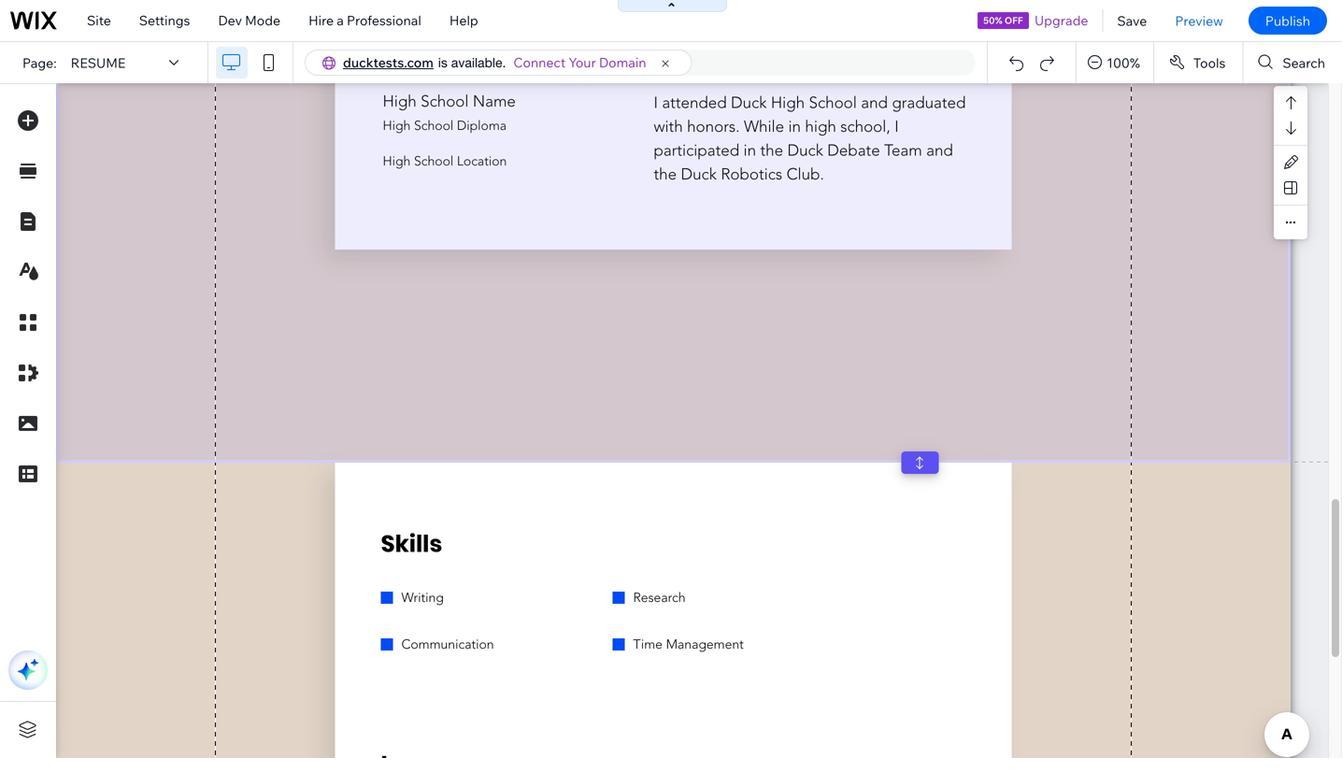 Task type: vqa. For each thing, say whether or not it's contained in the screenshot.
OFF
yes



Task type: describe. For each thing, give the bounding box(es) containing it.
connect
[[514, 54, 566, 71]]

a
[[337, 12, 344, 29]]

your
[[569, 54, 596, 71]]

is
[[438, 55, 448, 70]]

100%
[[1107, 54, 1140, 71]]

dev mode
[[218, 12, 281, 29]]

upgrade
[[1035, 12, 1089, 29]]

search button
[[1244, 42, 1342, 83]]

hire a professional
[[309, 12, 421, 29]]

save
[[1118, 12, 1147, 29]]

settings
[[139, 12, 190, 29]]

tools
[[1194, 54, 1226, 71]]

50%
[[984, 14, 1003, 26]]

hire
[[309, 12, 334, 29]]

professional
[[347, 12, 421, 29]]



Task type: locate. For each thing, give the bounding box(es) containing it.
publish button
[[1249, 7, 1327, 35]]

dev
[[218, 12, 242, 29]]

100% button
[[1077, 42, 1153, 83]]

save button
[[1104, 0, 1161, 41]]

50% off
[[984, 14, 1023, 26]]

mode
[[245, 12, 281, 29]]

publish
[[1266, 12, 1311, 29]]

help
[[450, 12, 478, 29]]

domain
[[599, 54, 646, 71]]

site
[[87, 12, 111, 29]]

off
[[1005, 14, 1023, 26]]

search
[[1283, 54, 1326, 71]]

resume
[[71, 54, 126, 71]]

ducktests.com
[[343, 54, 434, 71]]

is available. connect your domain
[[438, 54, 646, 71]]

available.
[[451, 55, 506, 70]]

preview button
[[1161, 0, 1238, 41]]

tools button
[[1154, 42, 1243, 83]]

preview
[[1175, 12, 1224, 29]]



